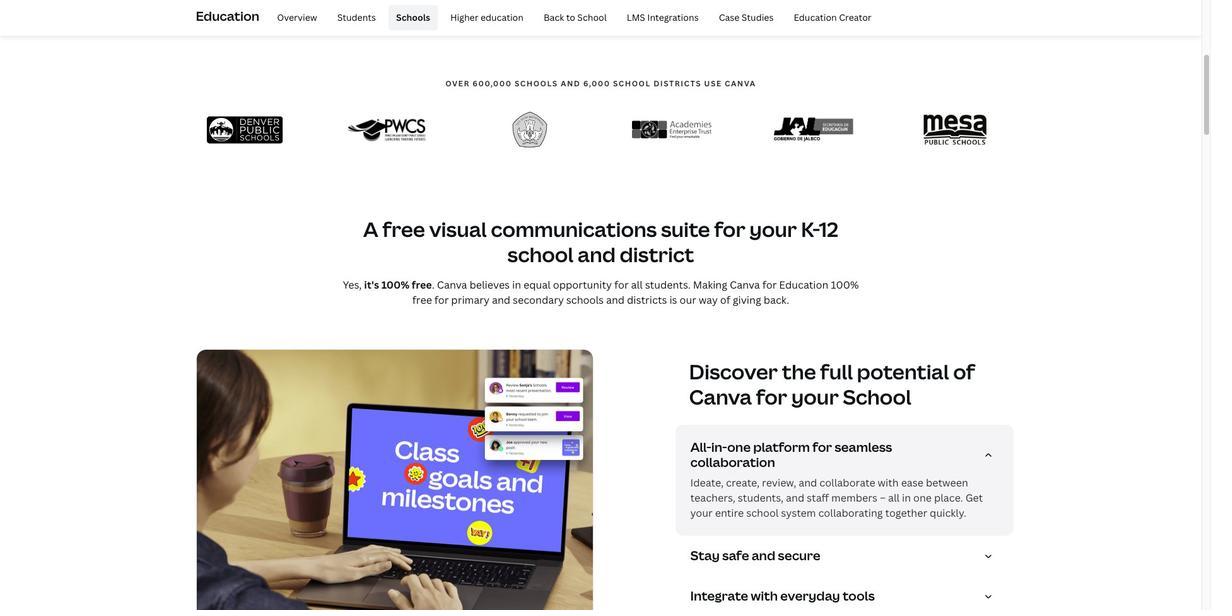 Task type: vqa. For each thing, say whether or not it's contained in the screenshot.
"Equal"
yes



Task type: locate. For each thing, give the bounding box(es) containing it.
0 vertical spatial in
[[512, 278, 521, 292]]

0 vertical spatial school
[[578, 11, 607, 23]]

2 vertical spatial your
[[691, 507, 713, 521]]

your inside ideate, create, review, and collaborate with ease between teachers, students, and staff members – all in one place. get your entire school system collaborating together quickly.
[[691, 507, 713, 521]]

with down stay safe and secure
[[751, 588, 778, 605]]

1 vertical spatial of
[[953, 358, 975, 386]]

0 horizontal spatial school
[[578, 11, 607, 23]]

districts
[[627, 293, 667, 307]]

for inside discover the full potential of canva for your school
[[756, 384, 788, 411]]

school right to
[[578, 11, 607, 23]]

full
[[820, 358, 853, 386]]

free right it's
[[412, 278, 432, 292]]

free
[[383, 216, 425, 243], [412, 278, 432, 292], [412, 293, 432, 307]]

your down "teachers,"
[[691, 507, 713, 521]]

1 vertical spatial with
[[751, 588, 778, 605]]

0 horizontal spatial of
[[720, 293, 731, 307]]

school up equal
[[508, 241, 574, 268]]

1 horizontal spatial one
[[914, 492, 932, 505]]

0 horizontal spatial 100%
[[382, 278, 410, 292]]

one down ease at the bottom of the page
[[914, 492, 932, 505]]

all-
[[691, 439, 712, 456]]

1 vertical spatial school
[[747, 507, 779, 521]]

1 horizontal spatial in
[[902, 492, 911, 505]]

1 horizontal spatial school
[[843, 384, 912, 411]]

and
[[561, 78, 581, 89], [578, 241, 616, 268], [492, 293, 511, 307], [606, 293, 625, 307], [799, 476, 817, 490], [786, 492, 805, 505], [752, 548, 776, 565]]

with up –
[[878, 476, 899, 490]]

yes, it's 100% free
[[343, 278, 432, 292]]

for right platform
[[813, 439, 832, 456]]

your left k-
[[750, 216, 797, 243]]

schools
[[515, 78, 558, 89], [566, 293, 604, 307]]

1 vertical spatial all
[[888, 492, 900, 505]]

your up platform
[[792, 384, 839, 411]]

for
[[714, 216, 746, 243], [615, 278, 629, 292], [763, 278, 777, 292], [435, 293, 449, 307], [756, 384, 788, 411], [813, 439, 832, 456]]

free inside . canva believes in equal opportunity for all students. making canva for education 100% free for primary and secondary schools and districts is our way of giving back.
[[412, 293, 432, 307]]

0 vertical spatial schools
[[515, 78, 558, 89]]

all inside . canva believes in equal opportunity for all students. making canva for education 100% free for primary and secondary schools and districts is our way of giving back.
[[631, 278, 643, 292]]

for up back.
[[763, 278, 777, 292]]

one up create,
[[727, 439, 751, 456]]

district
[[620, 241, 694, 268]]

discover
[[689, 358, 778, 386]]

education creator
[[794, 11, 872, 23]]

2 100% from the left
[[831, 278, 859, 292]]

for inside all-in-one platform for seamless collaboration
[[813, 439, 832, 456]]

1 vertical spatial schools
[[566, 293, 604, 307]]

in
[[512, 278, 521, 292], [902, 492, 911, 505]]

communications
[[491, 216, 657, 243]]

100%
[[382, 278, 410, 292], [831, 278, 859, 292]]

canva up giving
[[730, 278, 760, 292]]

1 vertical spatial in
[[902, 492, 911, 505]]

overview link
[[270, 5, 325, 30]]

of right potential on the bottom right
[[953, 358, 975, 386]]

to
[[566, 11, 575, 23]]

students link
[[330, 5, 384, 30]]

education for education
[[196, 7, 259, 24]]

creator
[[839, 11, 872, 23]]

school down students,
[[747, 507, 779, 521]]

100% right it's
[[382, 278, 410, 292]]

1 horizontal spatial school
[[747, 507, 779, 521]]

0 vertical spatial all
[[631, 278, 643, 292]]

school up seamless
[[843, 384, 912, 411]]

academiesenterprisetrust image
[[632, 116, 712, 144]]

suite
[[661, 216, 710, 243]]

1 vertical spatial your
[[792, 384, 839, 411]]

0 vertical spatial with
[[878, 476, 899, 490]]

free down .
[[412, 293, 432, 307]]

and up opportunity
[[578, 241, 616, 268]]

1 horizontal spatial with
[[878, 476, 899, 490]]

secure
[[778, 548, 821, 565]]

for right suite
[[714, 216, 746, 243]]

school inside a free visual communications suite for your k-12 school and district
[[508, 241, 574, 268]]

seamless
[[835, 439, 892, 456]]

and left districts
[[606, 293, 625, 307]]

1 vertical spatial free
[[412, 278, 432, 292]]

1 horizontal spatial all
[[888, 492, 900, 505]]

studies
[[742, 11, 774, 23]]

discover the full potential of canva for your school
[[689, 358, 975, 411]]

in left equal
[[512, 278, 521, 292]]

of inside . canva believes in equal opportunity for all students. making canva for education 100% free for primary and secondary schools and districts is our way of giving back.
[[720, 293, 731, 307]]

1 100% from the left
[[382, 278, 410, 292]]

with
[[878, 476, 899, 490], [751, 588, 778, 605]]

1 horizontal spatial 100%
[[831, 278, 859, 292]]

mesa schools image
[[916, 103, 995, 157]]

0 horizontal spatial all
[[631, 278, 643, 292]]

integrations
[[648, 11, 699, 23]]

0 vertical spatial of
[[720, 293, 731, 307]]

over
[[446, 78, 470, 89]]

back to school link
[[536, 5, 614, 30]]

1 vertical spatial school
[[843, 384, 912, 411]]

safe
[[722, 548, 749, 565]]

0 vertical spatial one
[[727, 439, 751, 456]]

review,
[[762, 476, 797, 490]]

0 horizontal spatial with
[[751, 588, 778, 605]]

2 vertical spatial free
[[412, 293, 432, 307]]

ideate, create, review, and collaborate with ease between teachers, students, and staff members – all in one place. get your entire school system collaborating together quickly.
[[691, 476, 983, 521]]

collaborate
[[820, 476, 876, 490]]

making
[[693, 278, 728, 292]]

a
[[363, 216, 378, 243]]

denverpublicschool image
[[207, 108, 286, 152]]

schools inside . canva believes in equal opportunity for all students. making canva for education 100% free for primary and secondary schools and districts is our way of giving back.
[[566, 293, 604, 307]]

0 vertical spatial your
[[750, 216, 797, 243]]

0 horizontal spatial one
[[727, 439, 751, 456]]

secondary
[[513, 293, 564, 307]]

back to school
[[544, 11, 607, 23]]

a free visual communications suite for your k-12 school and district
[[363, 216, 839, 268]]

1 horizontal spatial schools
[[566, 293, 604, 307]]

stay
[[691, 548, 720, 565]]

schools down opportunity
[[566, 293, 604, 307]]

menu bar
[[265, 5, 879, 30]]

collaboration
[[691, 454, 775, 471]]

schools right 600,000
[[515, 78, 558, 89]]

education creator link
[[786, 5, 879, 30]]

1 vertical spatial one
[[914, 492, 932, 505]]

and right safe
[[752, 548, 776, 565]]

all
[[631, 278, 643, 292], [888, 492, 900, 505]]

school
[[578, 11, 607, 23], [843, 384, 912, 411]]

0 horizontal spatial in
[[512, 278, 521, 292]]

your
[[750, 216, 797, 243], [792, 384, 839, 411], [691, 507, 713, 521]]

canva up in- at right
[[689, 384, 752, 411]]

place.
[[934, 492, 963, 505]]

0 vertical spatial free
[[383, 216, 425, 243]]

overview
[[277, 11, 317, 23]]

believes
[[470, 278, 510, 292]]

between
[[926, 476, 968, 490]]

education inside . canva believes in equal opportunity for all students. making canva for education 100% free for primary and secondary schools and districts is our way of giving back.
[[779, 278, 829, 292]]

0 vertical spatial school
[[508, 241, 574, 268]]

canva inside discover the full potential of canva for your school
[[689, 384, 752, 411]]

of
[[720, 293, 731, 307], [953, 358, 975, 386]]

0 horizontal spatial school
[[508, 241, 574, 268]]

one
[[727, 439, 751, 456], [914, 492, 932, 505]]

and inside a free visual communications suite for your k-12 school and district
[[578, 241, 616, 268]]

case studies link
[[711, 5, 781, 30]]

of right the way
[[720, 293, 731, 307]]

.
[[432, 278, 435, 292]]

canva
[[725, 78, 756, 89], [437, 278, 467, 292], [730, 278, 760, 292], [689, 384, 752, 411]]

100% down 12
[[831, 278, 859, 292]]

free right a
[[383, 216, 425, 243]]

opportunity
[[553, 278, 612, 292]]

and left 6,000
[[561, 78, 581, 89]]

for up platform
[[756, 384, 788, 411]]

all right –
[[888, 492, 900, 505]]

and up staff
[[799, 476, 817, 490]]

school inside menu bar
[[578, 11, 607, 23]]

100% inside . canva believes in equal opportunity for all students. making canva for education 100% free for primary and secondary schools and districts is our way of giving back.
[[831, 278, 859, 292]]

integrate with everyday tools
[[691, 588, 875, 605]]

1 horizontal spatial of
[[953, 358, 975, 386]]

in up together
[[902, 492, 911, 505]]

way
[[699, 293, 718, 307]]

education
[[196, 7, 259, 24], [794, 11, 837, 23], [779, 278, 829, 292]]

all up districts
[[631, 278, 643, 292]]

education inside 'link'
[[794, 11, 837, 23]]

your inside a free visual communications suite for your k-12 school and district
[[750, 216, 797, 243]]

for up districts
[[615, 278, 629, 292]]



Task type: describe. For each thing, give the bounding box(es) containing it.
our
[[680, 293, 697, 307]]

everyday
[[781, 588, 840, 605]]

case
[[719, 11, 740, 23]]

lms
[[627, 11, 645, 23]]

and inside the stay safe and secure dropdown button
[[752, 548, 776, 565]]

with inside ideate, create, review, and collaborate with ease between teachers, students, and staff members – all in one place. get your entire school system collaborating together quickly.
[[878, 476, 899, 490]]

visual
[[429, 216, 487, 243]]

higher
[[450, 11, 479, 23]]

with inside dropdown button
[[751, 588, 778, 605]]

12
[[819, 216, 839, 243]]

and down believes
[[492, 293, 511, 307]]

all-in-one platform for seamless collaboration
[[691, 439, 892, 471]]

yes,
[[343, 278, 362, 292]]

students.
[[645, 278, 691, 292]]

your inside discover the full potential of canva for your school
[[792, 384, 839, 411]]

in-
[[712, 439, 727, 456]]

school inside ideate, create, review, and collaborate with ease between teachers, students, and staff members – all in one place. get your entire school system collaborating together quickly.
[[747, 507, 779, 521]]

system
[[781, 507, 816, 521]]

back.
[[764, 293, 790, 307]]

one inside all-in-one platform for seamless collaboration
[[727, 439, 751, 456]]

one inside ideate, create, review, and collaborate with ease between teachers, students, and staff members – all in one place. get your entire school system collaborating together quickly.
[[914, 492, 932, 505]]

is
[[670, 293, 677, 307]]

. canva believes in equal opportunity for all students. making canva for education 100% free for primary and secondary schools and districts is our way of giving back.
[[412, 278, 859, 307]]

case studies
[[719, 11, 774, 23]]

quickly.
[[930, 507, 967, 521]]

0 horizontal spatial schools
[[515, 78, 558, 89]]

together
[[886, 507, 928, 521]]

tools
[[843, 588, 875, 605]]

schools link
[[389, 5, 438, 30]]

get
[[966, 492, 983, 505]]

stay safe and secure
[[691, 548, 821, 565]]

600,000
[[473, 78, 512, 89]]

students,
[[738, 492, 784, 505]]

collaborating
[[819, 507, 883, 521]]

giving
[[733, 293, 761, 307]]

–
[[880, 492, 886, 505]]

all inside ideate, create, review, and collaborate with ease between teachers, students, and staff members – all in one place. get your entire school system collaborating together quickly.
[[888, 492, 900, 505]]

primary
[[451, 293, 490, 307]]

ease
[[901, 476, 924, 490]]

equal
[[524, 278, 551, 292]]

pwcs image
[[348, 112, 428, 148]]

over 600,000 schools and 6,000 school districts use canva
[[446, 78, 756, 89]]

members
[[832, 492, 878, 505]]

free inside a free visual communications suite for your k-12 school and district
[[383, 216, 425, 243]]

gobiernodejalisco image
[[774, 112, 854, 148]]

use
[[704, 78, 722, 89]]

education
[[481, 11, 524, 23]]

higher education
[[450, 11, 524, 23]]

6,000
[[584, 78, 611, 89]]

for down .
[[435, 293, 449, 307]]

back
[[544, 11, 564, 23]]

canva right .
[[437, 278, 467, 292]]

for inside a free visual communications suite for your k-12 school and district
[[714, 216, 746, 243]]

tutwurihandyani image
[[504, 101, 556, 159]]

canva right use
[[725, 78, 756, 89]]

in inside ideate, create, review, and collaborate with ease between teachers, students, and staff members – all in one place. get your entire school system collaborating together quickly.
[[902, 492, 911, 505]]

entire
[[715, 507, 744, 521]]

of inside discover the full potential of canva for your school
[[953, 358, 975, 386]]

potential
[[857, 358, 949, 386]]

menu bar containing overview
[[265, 5, 879, 30]]

teachers,
[[691, 492, 736, 505]]

in inside . canva believes in equal opportunity for all students. making canva for education 100% free for primary and secondary schools and districts is our way of giving back.
[[512, 278, 521, 292]]

school
[[613, 78, 651, 89]]

lms integrations link
[[619, 5, 706, 30]]

lms integrations
[[627, 11, 699, 23]]

integrate with everyday tools button
[[691, 588, 1004, 610]]

create,
[[726, 476, 760, 490]]

person using canva on desktop image
[[196, 350, 593, 611]]

stay safe and secure button
[[691, 548, 1004, 569]]

ideate,
[[691, 476, 724, 490]]

staff
[[807, 492, 829, 505]]

schools
[[396, 11, 430, 23]]

platform
[[753, 439, 810, 456]]

students
[[337, 11, 376, 23]]

school inside discover the full potential of canva for your school
[[843, 384, 912, 411]]

integrate
[[691, 588, 748, 605]]

all-in-one platform for seamless collaboration button
[[691, 439, 1004, 476]]

the
[[782, 358, 816, 386]]

districts
[[654, 78, 702, 89]]

education for education creator
[[794, 11, 837, 23]]

it's
[[364, 278, 379, 292]]

k-
[[801, 216, 819, 243]]

higher education link
[[443, 5, 531, 30]]

and up system
[[786, 492, 805, 505]]



